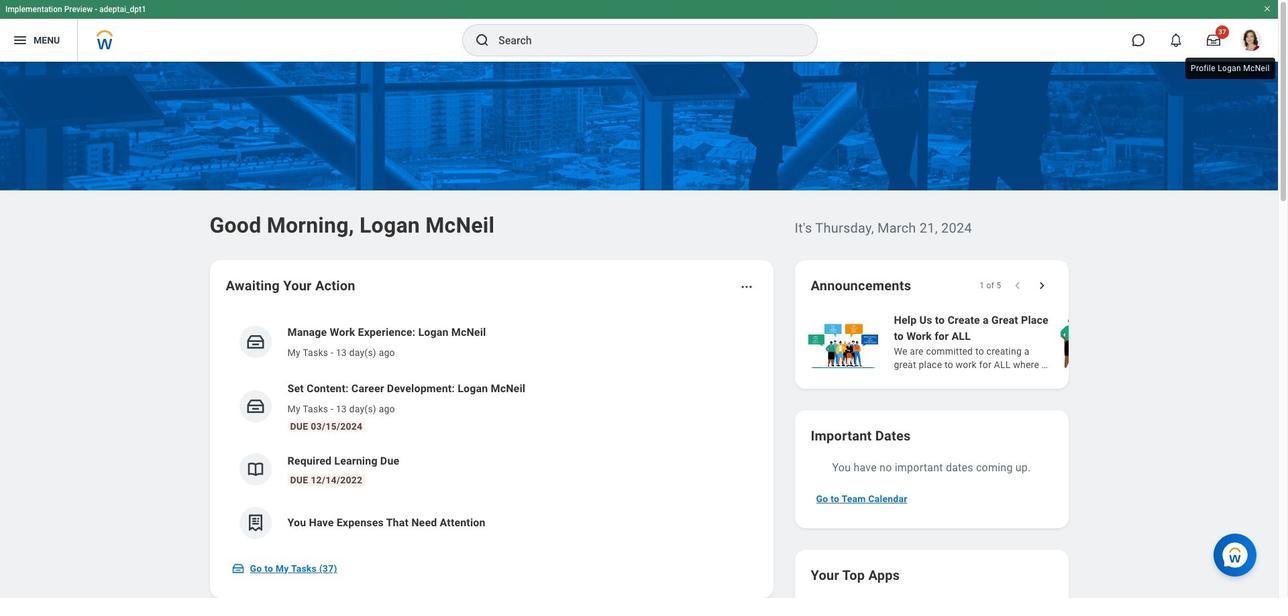Task type: describe. For each thing, give the bounding box(es) containing it.
inbox image
[[231, 562, 245, 576]]

1 horizontal spatial list
[[806, 311, 1288, 373]]

notifications large image
[[1170, 34, 1183, 47]]

Search Workday  search field
[[499, 26, 790, 55]]

search image
[[474, 32, 491, 48]]

1 inbox image from the top
[[245, 332, 265, 352]]

profile logan mcneil image
[[1241, 30, 1262, 54]]

0 horizontal spatial list
[[226, 314, 757, 550]]

close environment banner image
[[1264, 5, 1272, 13]]



Task type: vqa. For each thing, say whether or not it's contained in the screenshot.
tooltip
yes



Task type: locate. For each thing, give the bounding box(es) containing it.
banner
[[0, 0, 1278, 62]]

chevron left small image
[[1011, 279, 1024, 293]]

inbox large image
[[1207, 34, 1221, 47]]

chevron right small image
[[1035, 279, 1049, 293]]

book open image
[[245, 460, 265, 480]]

1 vertical spatial inbox image
[[245, 397, 265, 417]]

main content
[[0, 62, 1288, 599]]

inbox image
[[245, 332, 265, 352], [245, 397, 265, 417]]

list
[[806, 311, 1288, 373], [226, 314, 757, 550]]

0 vertical spatial inbox image
[[245, 332, 265, 352]]

tooltip
[[1183, 55, 1278, 82]]

dashboard expenses image
[[245, 513, 265, 534]]

2 inbox image from the top
[[245, 397, 265, 417]]

status
[[980, 281, 1002, 291]]

justify image
[[12, 32, 28, 48]]



